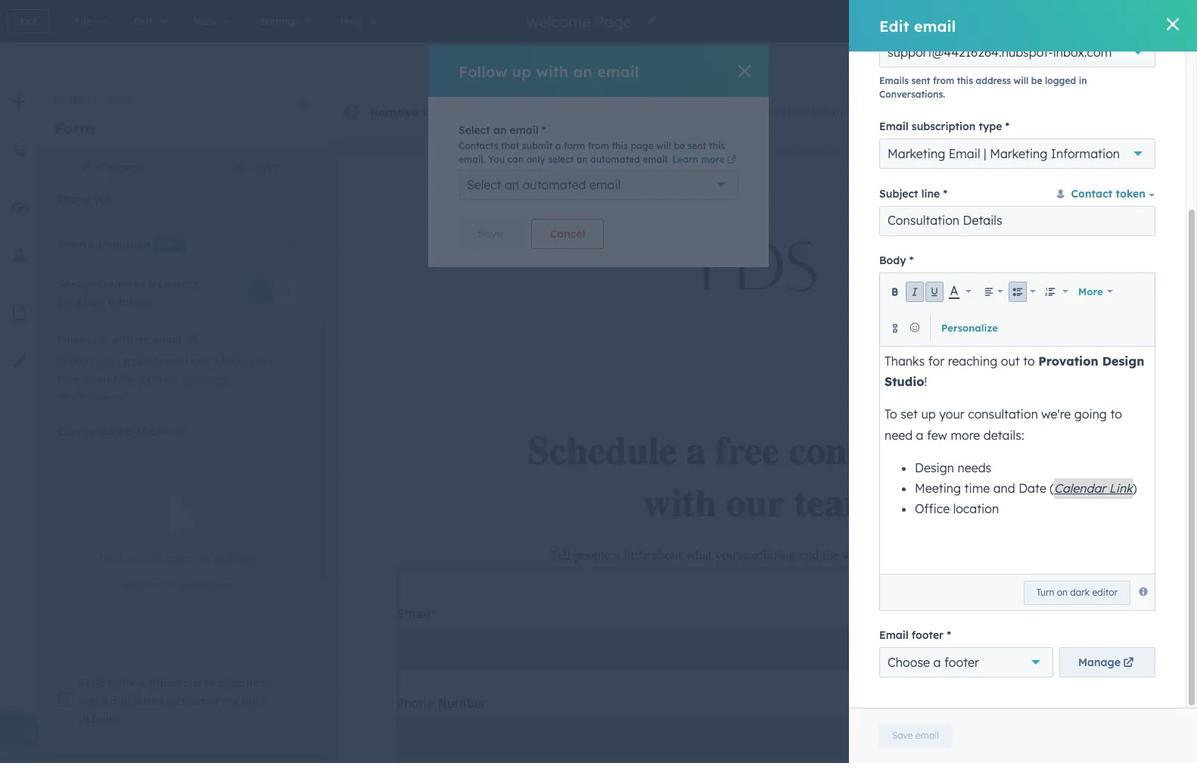 Task type: vqa. For each thing, say whether or not it's contained in the screenshot.
Select an automated email at the top of page
yes



Task type: locate. For each thing, give the bounding box(es) containing it.
workflows right 'any'
[[213, 553, 256, 564]]

0 vertical spatial save
[[478, 227, 503, 241]]

1 horizontal spatial up
[[512, 62, 532, 81]]

0 vertical spatial with
[[536, 62, 569, 81]]

1 vertical spatial a
[[177, 580, 182, 591]]

the
[[423, 104, 443, 120], [119, 372, 135, 386], [222, 695, 239, 708]]

1 vertical spatial email
[[949, 146, 981, 161]]

with up remove the hubspot logo from your landing pages.
[[536, 62, 569, 81]]

1 vertical spatial be
[[674, 140, 685, 151]]

select down they
[[58, 391, 85, 403]]

0 vertical spatial close image
[[739, 65, 751, 77]]

|
[[984, 146, 987, 161]]

remove the hubspot logo from your landing pages.
[[370, 104, 691, 120]]

1 horizontal spatial a
[[556, 140, 561, 151]]

will inside emails sent from this address will be logged in conversations.
[[1014, 75, 1029, 86]]

1 horizontal spatial save
[[893, 730, 914, 741]]

select an email inside follow up with an email dialog
[[459, 123, 539, 137]]

the right remove
[[423, 104, 443, 120]]

group
[[565, 48, 625, 74], [1135, 48, 1183, 74], [1009, 281, 1040, 302], [1042, 281, 1073, 302]]

submit inside 'send an automated email to contacts when they submit the form on this page.'
[[82, 372, 116, 386]]

follow up with an email down always create new contact for email address
[[58, 333, 181, 347]]

contact
[[159, 277, 198, 290]]

form down the specified
[[242, 695, 267, 708]]

turn on dark editor button
[[1024, 581, 1131, 605]]

0 horizontal spatial submit
[[82, 372, 116, 386]]

with left crm
[[832, 105, 853, 118]]

0 vertical spatial to
[[190, 354, 200, 368]]

email. down page
[[643, 154, 670, 165]]

an up "select an email" button
[[86, 354, 98, 368]]

1 vertical spatial close image
[[299, 99, 308, 108]]

select an email
[[459, 123, 539, 137], [58, 391, 127, 403]]

this down support@44216264.hubspot-
[[957, 75, 974, 86]]

0 horizontal spatial marketing
[[888, 146, 946, 161]]

None field
[[524, 11, 637, 31]]

0 horizontal spatial a
[[177, 580, 182, 591]]

2 vertical spatial automated
[[101, 354, 157, 368]]

tab list containing content
[[39, 149, 327, 186]]

email. down contacts
[[459, 154, 486, 165]]

from inside contacts that submit a form from this page will be sent this email. you can only select an automated email.
[[588, 140, 609, 151]]

submit up "select an email" button
[[82, 372, 116, 386]]

email inside button
[[102, 391, 127, 403]]

1 vertical spatial submit
[[82, 372, 116, 386]]

1 horizontal spatial to
[[190, 354, 200, 368]]

email
[[880, 120, 909, 133], [949, 146, 981, 161], [880, 629, 909, 642]]

a for form
[[556, 140, 561, 151]]

1 vertical spatial automated
[[523, 177, 586, 192]]

with
[[536, 62, 569, 81], [832, 105, 853, 118], [111, 333, 133, 347]]

address down support@44216264.hubspot-inbox.com
[[976, 75, 1012, 86]]

1 vertical spatial from
[[535, 104, 564, 120]]

email inside popup button
[[949, 146, 981, 161]]

0 horizontal spatial address
[[108, 295, 150, 309]]

to down "used"
[[165, 580, 174, 591]]

dark
[[1071, 587, 1090, 598]]

1 horizontal spatial workflows
[[213, 553, 256, 564]]

email right edit
[[914, 16, 956, 35]]

the inside send form notifications to specified email addresses instead of the form defaults
[[222, 695, 239, 708]]

footer
[[912, 629, 944, 642], [945, 655, 980, 670]]

sent up learn more
[[688, 140, 707, 151]]

1 horizontal spatial select an email
[[459, 123, 539, 137]]

form up always
[[58, 237, 85, 251]]

0 vertical spatial address
[[976, 75, 1012, 86]]

follow up with an email inside tab panel
[[58, 333, 181, 347]]

tab panel
[[39, 0, 327, 763]]

crm
[[856, 105, 879, 118]]

manage link
[[1060, 648, 1156, 678]]

1 horizontal spatial from
[[588, 140, 609, 151]]

tab list
[[39, 149, 327, 186]]

0 horizontal spatial to
[[165, 580, 174, 591]]

1 vertical spatial sent
[[688, 140, 707, 151]]

this inside 'send an automated email to contacts when they submit the form on this page.'
[[181, 372, 198, 386]]

0 vertical spatial on
[[165, 372, 178, 386]]

submit up only
[[522, 140, 553, 151]]

this up more
[[709, 140, 726, 151]]

an inside contacts that submit a form from this page will be sent this email. you can only select an automated email.
[[577, 154, 588, 165]]

save down choose
[[893, 730, 914, 741]]

0 horizontal spatial in
[[185, 553, 192, 564]]

caret image
[[285, 237, 295, 252]]

2 horizontal spatial from
[[933, 75, 955, 86]]

0 horizontal spatial close image
[[299, 99, 308, 108]]

0 vertical spatial follow up with an email
[[459, 62, 640, 81]]

select an automated email button
[[459, 170, 739, 200]]

form up select
[[564, 140, 585, 151]]

email down always
[[76, 295, 105, 309]]

select down you
[[467, 177, 502, 192]]

follow up hubspot
[[459, 62, 508, 81]]

editor
[[1093, 587, 1118, 598]]

preview
[[1052, 15, 1085, 26]]

0 vertical spatial the
[[423, 104, 443, 120]]

consultation
[[888, 213, 960, 228]]

this left page.
[[181, 372, 198, 386]]

1 horizontal spatial will
[[1014, 75, 1029, 86]]

email inside 'popup button'
[[590, 177, 621, 192]]

email for marketing email | marketing information
[[880, 120, 909, 133]]

save for save
[[478, 227, 503, 241]]

1 vertical spatial form
[[55, 119, 94, 138]]

1 vertical spatial follow up with an email
[[58, 333, 181, 347]]

form automation
[[58, 237, 151, 251]]

close image
[[739, 65, 751, 77], [299, 99, 308, 108]]

1 vertical spatial on
[[1057, 587, 1068, 598]]

cancel
[[550, 227, 586, 241]]

application
[[880, 273, 1156, 611]]

a inside popup button
[[177, 580, 182, 591]]

up
[[512, 62, 532, 81], [94, 333, 108, 347]]

2 horizontal spatial the
[[423, 104, 443, 120]]

0 vertical spatial be
[[1032, 75, 1043, 86]]

email up connected workflows
[[102, 391, 127, 403]]

1 vertical spatial address
[[108, 295, 150, 309]]

send for send form notifications to specified email addresses instead of the form defaults
[[79, 676, 105, 690]]

this left page
[[612, 140, 628, 151]]

1 horizontal spatial follow
[[459, 62, 508, 81]]

send inside send form notifications to specified email addresses instead of the form defaults
[[79, 676, 105, 690]]

a inside "popup button"
[[934, 655, 941, 670]]

starter.
[[910, 105, 946, 118]]

select an email down they
[[58, 391, 127, 403]]

marketing
[[888, 146, 946, 161], [990, 146, 1048, 161]]

workflows down "select an email" button
[[116, 425, 169, 439]]

this
[[99, 553, 116, 564]]

follow up with an email dialog
[[429, 45, 769, 267]]

any
[[195, 553, 211, 564]]

sent up conversations.
[[912, 75, 931, 86]]

automated down page
[[591, 154, 640, 165]]

save down select an automated email
[[478, 227, 503, 241]]

a inside contacts that submit a form from this page will be sent this email. you can only select an automated email.
[[556, 140, 561, 151]]

support@44216264.hubspot-inbox.com
[[888, 45, 1112, 60]]

footer right choose
[[945, 655, 980, 670]]

will
[[1014, 75, 1029, 86], [657, 140, 672, 151]]

0 horizontal spatial up
[[94, 333, 108, 347]]

email footer element
[[880, 648, 1156, 678]]

up down always create new contact for email address
[[94, 333, 108, 347]]

email.
[[459, 154, 486, 165], [643, 154, 670, 165]]

a up select
[[556, 140, 561, 151]]

2 vertical spatial select
[[58, 391, 85, 403]]

up inside follow up with an email dialog
[[512, 62, 532, 81]]

body
[[880, 254, 907, 267]]

email left "|"
[[949, 146, 981, 161]]

1 vertical spatial select an email
[[58, 391, 127, 403]]

an down can
[[505, 177, 519, 192]]

on right turn
[[1057, 587, 1068, 598]]

2 email. from the left
[[643, 154, 670, 165]]

support@44216264.hubspot-
[[888, 45, 1054, 60]]

consultation details
[[888, 213, 1003, 228]]

1 vertical spatial in
[[185, 553, 192, 564]]

1 horizontal spatial be
[[1032, 75, 1043, 86]]

to up of on the left bottom of page
[[205, 676, 215, 690]]

edit email dialog
[[849, 0, 1198, 763]]

follow up with an email element
[[58, 352, 298, 407]]

email
[[914, 16, 956, 35], [597, 62, 640, 81], [510, 123, 539, 137], [590, 177, 621, 192], [76, 295, 105, 309], [152, 333, 181, 347], [160, 354, 187, 368], [102, 391, 127, 403], [79, 695, 108, 708], [916, 730, 939, 741]]

select up contacts
[[459, 123, 490, 137]]

0 horizontal spatial from
[[535, 104, 564, 120]]

1 vertical spatial save
[[893, 730, 914, 741]]

defaults
[[79, 713, 121, 726]]

0 horizontal spatial follow up with an email
[[58, 333, 181, 347]]

2 vertical spatial a
[[934, 655, 941, 670]]

line
[[922, 187, 941, 201]]

a right choose
[[934, 655, 941, 670]]

email up 'send an automated email to contacts when they submit the form on this page.'
[[152, 333, 181, 347]]

workflow
[[185, 580, 223, 591]]

automated inside contacts that submit a form from this page will be sent this email. you can only select an automated email.
[[591, 154, 640, 165]]

more button
[[1074, 276, 1118, 306]]

an inside 'send an automated email to contacts when they submit the form on this page.'
[[86, 354, 98, 368]]

0 horizontal spatial follow
[[58, 333, 91, 347]]

address down create
[[108, 295, 150, 309]]

will down 'support@44216264.hubspot-inbox.com' popup button
[[1014, 75, 1029, 86]]

form right contents
[[110, 94, 134, 105]]

alert
[[58, 474, 298, 598]]

to inside send form notifications to specified email addresses instead of the form defaults
[[205, 676, 215, 690]]

alert containing this form isn't used in any workflows
[[58, 474, 298, 598]]

more
[[702, 154, 725, 165]]

features
[[788, 105, 829, 118]]

0 vertical spatial select
[[459, 123, 490, 137]]

email down 'choose a footer'
[[916, 730, 939, 741]]

automated up "select an email" button
[[101, 354, 157, 368]]

page
[[631, 140, 654, 151]]

an
[[574, 62, 593, 81], [494, 123, 507, 137], [577, 154, 588, 165], [505, 177, 519, 192], [136, 333, 149, 347], [86, 354, 98, 368], [88, 391, 99, 403]]

0 horizontal spatial select an email
[[58, 391, 127, 403]]

1 horizontal spatial follow up with an email
[[459, 62, 640, 81]]

on left page.
[[165, 372, 178, 386]]

application containing more
[[880, 273, 1156, 611]]

email up defaults at the left
[[79, 695, 108, 708]]

2 vertical spatial the
[[222, 695, 239, 708]]

form down "contents" button at the top left of the page
[[55, 119, 94, 138]]

1 horizontal spatial close image
[[739, 65, 751, 77]]

1 vertical spatial footer
[[945, 655, 980, 670]]

be left logged
[[1032, 75, 1043, 86]]

application inside edit email dialog
[[880, 273, 1156, 611]]

2
[[1180, 3, 1185, 14]]

1 horizontal spatial on
[[1057, 587, 1068, 598]]

edit
[[880, 16, 910, 35]]

this inside emails sent from this address will be logged in conversations.
[[957, 75, 974, 86]]

be up learn
[[674, 140, 685, 151]]

1 vertical spatial up
[[94, 333, 108, 347]]

tab panel containing form automation
[[39, 0, 327, 763]]

your
[[568, 104, 597, 120]]

1 vertical spatial will
[[657, 140, 672, 151]]

automated
[[591, 154, 640, 165], [523, 177, 586, 192], [101, 354, 157, 368]]

marketing down email subscription type
[[888, 146, 946, 161]]

page.
[[201, 372, 230, 386]]

0 vertical spatial select an email
[[459, 123, 539, 137]]

0 horizontal spatial be
[[674, 140, 685, 151]]

1 horizontal spatial automated
[[523, 177, 586, 192]]

the inside 'send an automated email to contacts when they submit the form on this page.'
[[119, 372, 135, 386]]

1 horizontal spatial sent
[[912, 75, 931, 86]]

form
[[110, 94, 134, 105], [55, 119, 94, 138], [58, 237, 85, 251]]

in
[[1079, 75, 1088, 86], [185, 553, 192, 564]]

footer inside "popup button"
[[945, 655, 980, 670]]

0 vertical spatial send
[[58, 354, 83, 368]]

the up "select an email" button
[[119, 372, 135, 386]]

automated inside 'send an automated email to contacts when they submit the form on this page.'
[[101, 354, 157, 368]]

0 vertical spatial up
[[512, 62, 532, 81]]

1 vertical spatial to
[[165, 580, 174, 591]]

1 marketing from the left
[[888, 146, 946, 161]]

select an email up that
[[459, 123, 539, 137]]

email left contacts
[[160, 354, 187, 368]]

of
[[208, 695, 219, 708]]

from down your
[[588, 140, 609, 151]]

will right page
[[657, 140, 672, 151]]

0 vertical spatial in
[[1079, 75, 1088, 86]]

the right of on the left bottom of page
[[222, 695, 239, 708]]

2 horizontal spatial automated
[[591, 154, 640, 165]]

2 vertical spatial form
[[58, 237, 85, 251]]

1 horizontal spatial the
[[222, 695, 239, 708]]

navigation
[[39, 81, 327, 108]]

email down contacts that submit a form from this page will be sent this email. you can only select an automated email.
[[590, 177, 621, 192]]

from
[[933, 75, 955, 86], [535, 104, 564, 120], [588, 140, 609, 151]]

up up logo
[[512, 62, 532, 81]]

save for save email
[[893, 730, 914, 741]]

in left 'any'
[[185, 553, 192, 564]]

form inside 'send an automated email to contacts when they submit the form on this page.'
[[138, 372, 162, 386]]

1 vertical spatial select
[[467, 177, 502, 192]]

2 horizontal spatial with
[[832, 105, 853, 118]]

always create new contact for email address
[[58, 277, 198, 309]]

follow up with an email up remove the hubspot logo from your landing pages.
[[459, 62, 640, 81]]

choose a footer
[[888, 655, 980, 670]]

1 horizontal spatial email.
[[643, 154, 670, 165]]

form inside contacts that submit a form from this page will be sent this email. you can only select an automated email.
[[564, 140, 585, 151]]

email up landing
[[597, 62, 640, 81]]

a left "workflow"
[[177, 580, 182, 591]]

new
[[160, 239, 178, 249]]

email inside 'send an automated email to contacts when they submit the form on this page.'
[[160, 354, 187, 368]]

be
[[1032, 75, 1043, 86], [674, 140, 685, 151]]

2 vertical spatial to
[[205, 676, 215, 690]]

send up defaults at the left
[[79, 676, 105, 690]]

send inside 'send an automated email to contacts when they submit the form on this page.'
[[58, 354, 83, 368]]

1 vertical spatial the
[[119, 372, 135, 386]]

an up your
[[574, 62, 593, 81]]

1 horizontal spatial submit
[[522, 140, 553, 151]]

create
[[98, 277, 131, 290]]

preview button
[[1039, 9, 1098, 33]]

link opens in a new window image
[[727, 156, 736, 165], [727, 156, 736, 165]]

an up 'send an automated email to contacts when they submit the form on this page.'
[[136, 333, 149, 347]]

save inside button
[[893, 730, 914, 741]]

email up choose
[[880, 629, 909, 642]]

email for choose a footer
[[880, 629, 909, 642]]

email inside always create new contact for email address
[[76, 295, 105, 309]]

0 horizontal spatial sent
[[688, 140, 707, 151]]

save inside button
[[478, 227, 503, 241]]

automated inside 'popup button'
[[523, 177, 586, 192]]

sent inside contacts that submit a form from this page will be sent this email. you can only select an automated email.
[[688, 140, 707, 151]]

form inside navigation
[[110, 94, 134, 105]]

1 horizontal spatial in
[[1079, 75, 1088, 86]]

from up conversations.
[[933, 75, 955, 86]]

from inside emails sent from this address will be logged in conversations.
[[933, 75, 955, 86]]

follow inside dialog
[[459, 62, 508, 81]]

0 horizontal spatial automated
[[101, 354, 157, 368]]

0 vertical spatial a
[[556, 140, 561, 151]]

0 horizontal spatial on
[[165, 372, 178, 386]]

send up they
[[58, 354, 83, 368]]

1 email. from the left
[[459, 154, 486, 165]]

form right add
[[142, 580, 163, 591]]

contents
[[55, 94, 95, 105]]

0 horizontal spatial save
[[478, 227, 503, 241]]

sent
[[912, 75, 931, 86], [688, 140, 707, 151]]

2 marketing from the left
[[990, 146, 1048, 161]]

2 vertical spatial with
[[111, 333, 133, 347]]

email down suite
[[880, 120, 909, 133]]

form up "select an email" button
[[138, 372, 162, 386]]

from right logo
[[535, 104, 564, 120]]

1 horizontal spatial address
[[976, 75, 1012, 86]]

close image inside follow up with an email dialog
[[739, 65, 751, 77]]

0 vertical spatial submit
[[522, 140, 553, 151]]

follow down for
[[58, 333, 91, 347]]

automated down select
[[523, 177, 586, 192]]

0 vertical spatial automated
[[591, 154, 640, 165]]

submit
[[522, 140, 553, 151], [82, 372, 116, 386]]

marketing right "|"
[[990, 146, 1048, 161]]

an right select
[[577, 154, 588, 165]]

2 vertical spatial from
[[588, 140, 609, 151]]

1 vertical spatial send
[[79, 676, 105, 690]]

0 vertical spatial form
[[110, 94, 134, 105]]

0 vertical spatial workflows
[[116, 425, 169, 439]]

footer up 'choose a footer'
[[912, 629, 944, 642]]

to left contacts
[[190, 354, 200, 368]]

2 vertical spatial email
[[880, 629, 909, 642]]

in down settings button
[[1079, 75, 1088, 86]]

0 horizontal spatial workflows
[[116, 425, 169, 439]]

1 horizontal spatial marketing
[[990, 146, 1048, 161]]

0 horizontal spatial will
[[657, 140, 672, 151]]

with down always create new contact for email address
[[111, 333, 133, 347]]

learn more link
[[673, 154, 739, 165]]

autosaved button
[[974, 12, 1030, 30]]

automated for send an automated email to contacts when they submit the form on this page.
[[101, 354, 157, 368]]

send
[[58, 354, 83, 368], [79, 676, 105, 690]]

support@44216264.hubspot-inbox.com button
[[880, 37, 1156, 67]]

an up connected
[[88, 391, 99, 403]]

0 vertical spatial email
[[880, 120, 909, 133]]



Task type: describe. For each thing, give the bounding box(es) containing it.
sent inside emails sent from this address will be logged in conversations.
[[912, 75, 931, 86]]

an inside button
[[88, 391, 99, 403]]

address inside always create new contact for email address
[[108, 295, 150, 309]]

marketing email | marketing information
[[888, 146, 1121, 161]]

save button
[[459, 219, 522, 249]]

learn more
[[673, 154, 725, 165]]

content link
[[39, 149, 183, 185]]

settings button
[[1060, 48, 1129, 74]]

pages.
[[651, 104, 691, 120]]

that
[[501, 140, 520, 151]]

1 vertical spatial with
[[832, 105, 853, 118]]

details
[[963, 213, 1003, 228]]

email inside button
[[916, 730, 939, 741]]

information
[[1051, 146, 1121, 161]]

save email
[[893, 730, 939, 741]]

unlock premium features with crm suite starter.
[[704, 105, 946, 118]]

learn
[[673, 154, 699, 165]]

will inside contacts that submit a form from this page will be sent this email. you can only select an automated email.
[[657, 140, 672, 151]]

email subscription type
[[880, 120, 1003, 133]]

1 vertical spatial workflows
[[213, 553, 256, 564]]

styles link
[[183, 149, 327, 185]]

an inside 'popup button'
[[505, 177, 519, 192]]

select inside 'popup button'
[[467, 177, 502, 192]]

contact
[[1072, 187, 1113, 201]]

a for workflow
[[177, 580, 182, 591]]

styles
[[250, 161, 280, 174]]

hubspot
[[446, 104, 500, 120]]

submit inside contacts that submit a form from this page will be sent this email. you can only select an automated email.
[[522, 140, 553, 151]]

follow up with an email inside dialog
[[459, 62, 640, 81]]

the for send form notifications to specified email addresses instead of the form defaults
[[222, 695, 239, 708]]

form up addresses
[[108, 676, 133, 690]]

premium
[[740, 105, 785, 118]]

contact token
[[1072, 187, 1146, 201]]

content
[[100, 161, 141, 174]]

subject line
[[880, 187, 941, 201]]

contacts that submit a form from this page will be sent this email. you can only select an automated email.
[[459, 140, 726, 165]]

email inside send form notifications to specified email addresses instead of the form defaults
[[79, 695, 108, 708]]

email down remove the hubspot logo from your landing pages.
[[510, 123, 539, 137]]

subscription
[[912, 120, 976, 133]]

token
[[1116, 187, 1146, 201]]

exit
[[20, 15, 37, 26]]

contacts
[[203, 354, 247, 368]]

be inside contacts that submit a form from this page will be sent this email. you can only select an automated email.
[[674, 140, 685, 151]]

select an automated email
[[467, 177, 621, 192]]

address inside emails sent from this address will be logged in conversations.
[[976, 75, 1012, 86]]

send for send an automated email to contacts when they submit the form on this page.
[[58, 354, 83, 368]]

to inside popup button
[[165, 580, 174, 591]]

for
[[58, 295, 73, 309]]

on inside 'send an automated email to contacts when they submit the form on this page.'
[[165, 372, 178, 386]]

remove
[[370, 104, 419, 120]]

settings
[[1081, 55, 1122, 68]]

can
[[508, 154, 524, 165]]

on inside button
[[1057, 587, 1068, 598]]

an up that
[[494, 123, 507, 137]]

addresses
[[111, 695, 163, 708]]

manage
[[1079, 656, 1121, 670]]

navigation containing contents
[[39, 81, 327, 108]]

0 horizontal spatial with
[[111, 333, 133, 347]]

choose a footer button
[[880, 648, 1054, 678]]

select an email inside button
[[58, 391, 127, 403]]

contents button
[[55, 94, 95, 105]]

logged
[[1046, 75, 1077, 86]]

add form to a workflow
[[123, 580, 223, 591]]

close image
[[1167, 18, 1180, 30]]

unlock
[[704, 105, 738, 118]]

add
[[123, 580, 140, 591]]

always
[[58, 277, 95, 290]]

be inside emails sent from this address will be logged in conversations.
[[1032, 75, 1043, 86]]

this form isn't used in any workflows
[[99, 553, 256, 564]]

the for send an automated email to contacts when they submit the form on this page.
[[119, 372, 135, 386]]

marketing email | marketing information button
[[880, 139, 1156, 169]]

type
[[979, 120, 1003, 133]]

select
[[548, 154, 574, 165]]

when
[[250, 354, 276, 368]]

contacts
[[459, 140, 499, 151]]

send form notifications to specified email addresses instead of the form defaults
[[79, 676, 267, 726]]

personalize button
[[937, 313, 1003, 343]]

publish group
[[1107, 9, 1183, 33]]

connected
[[58, 425, 113, 439]]

exit link
[[8, 9, 49, 33]]

subject
[[880, 187, 919, 201]]

connected workflows
[[58, 425, 169, 439]]

alert inside tab panel
[[58, 474, 298, 598]]

conversations.
[[880, 89, 946, 100]]

form inside popup button
[[142, 580, 163, 591]]

only
[[527, 154, 546, 165]]

turn on dark editor
[[1037, 587, 1118, 598]]

edit email
[[880, 16, 956, 35]]

select inside button
[[58, 391, 85, 403]]

personalize
[[942, 322, 999, 334]]

contact token button
[[1055, 187, 1156, 201]]

0 vertical spatial footer
[[912, 629, 944, 642]]

turn
[[1037, 587, 1055, 598]]

with inside dialog
[[536, 62, 569, 81]]

automated for select an automated email
[[523, 177, 586, 192]]

emails
[[880, 75, 909, 86]]

add form to a workflow button
[[110, 573, 245, 598]]

to inside 'send an automated email to contacts when they submit the form on this page.'
[[190, 354, 200, 368]]

beta button
[[0, 712, 39, 750]]

autosaved
[[974, 14, 1030, 28]]

notifications
[[136, 676, 202, 690]]

publish button
[[1107, 9, 1164, 33]]

form right this
[[119, 553, 139, 564]]

send an automated email to contacts when they submit the form on this page.
[[58, 354, 276, 386]]

cancel button
[[531, 219, 604, 249]]

select an email button
[[58, 388, 144, 407]]

landing
[[600, 104, 647, 120]]

1 vertical spatial follow
[[58, 333, 91, 347]]

logo
[[504, 104, 531, 120]]

more
[[1079, 285, 1104, 297]]

choose
[[888, 655, 931, 670]]

in inside emails sent from this address will be logged in conversations.
[[1079, 75, 1088, 86]]

email footer
[[880, 629, 944, 642]]



